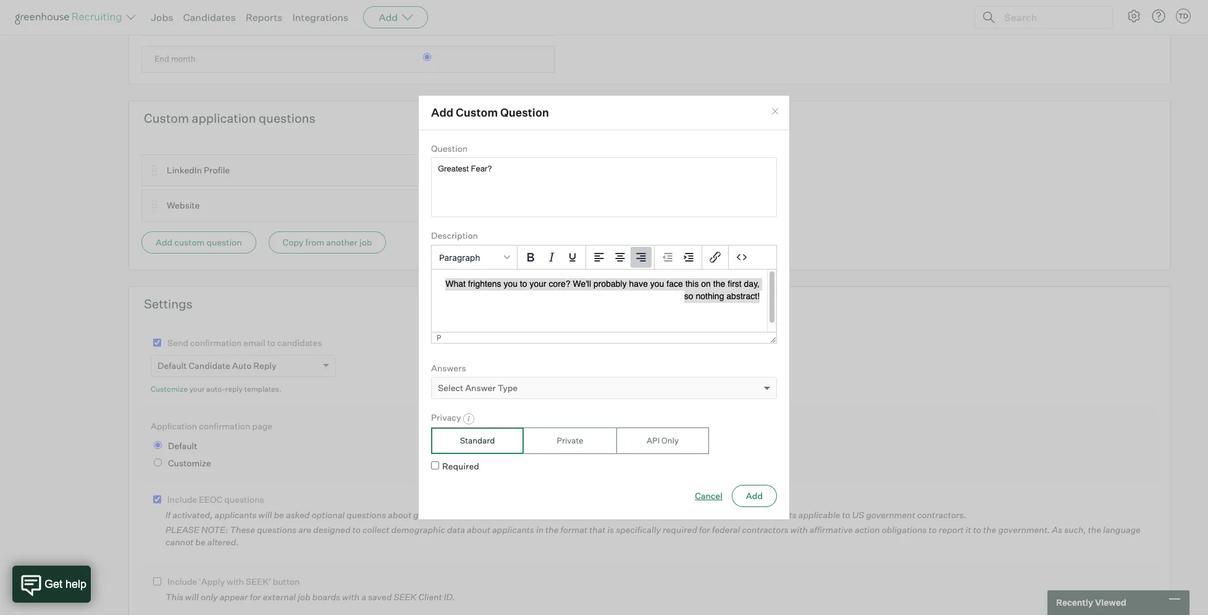 Task type: locate. For each thing, give the bounding box(es) containing it.
job right another
[[360, 237, 372, 248]]

please
[[166, 525, 199, 536]]

0 vertical spatial confirmation
[[190, 338, 242, 348]]

report
[[939, 525, 964, 536]]

integrations
[[292, 11, 348, 23]]

question
[[206, 237, 242, 248]]

job inside the include 'apply with seek' button this will only appear for external job boards with a saved seek client id.
[[298, 592, 310, 603]]

default for default
[[168, 441, 197, 452]]

end year
[[154, 18, 187, 28]]

1 horizontal spatial the
[[983, 525, 997, 536]]

paragraph
[[439, 252, 480, 263]]

0 horizontal spatial question
[[431, 143, 468, 154]]

to
[[267, 338, 276, 348], [586, 510, 594, 521], [842, 510, 850, 521], [352, 525, 361, 536], [929, 525, 937, 536], [973, 525, 981, 536]]

this
[[166, 592, 183, 603]]

1 end from the top
[[154, 18, 169, 28]]

to down contractors.
[[929, 525, 937, 536]]

customize your auto-reply templates.
[[151, 385, 281, 394]]

answers
[[431, 363, 466, 374]]

1 vertical spatial be
[[195, 537, 206, 548]]

default
[[158, 361, 187, 371], [168, 441, 197, 452]]

with
[[628, 510, 645, 521], [791, 525, 808, 536], [227, 577, 244, 588], [342, 592, 360, 603]]

viewed
[[1095, 598, 1126, 609]]

will for be
[[259, 510, 272, 521]]

private option
[[524, 428, 616, 455]]

the right in
[[546, 525, 559, 536]]

is
[[608, 525, 614, 536]]

0 vertical spatial default
[[158, 361, 187, 371]]

0 horizontal spatial job
[[298, 592, 310, 603]]

1 vertical spatial customize
[[168, 458, 211, 469]]

reply
[[253, 361, 277, 371]]

2 end from the top
[[154, 54, 169, 64]]

job left boards
[[298, 592, 310, 603]]

default down 'application'
[[168, 441, 197, 452]]

toolbar
[[518, 246, 586, 270], [586, 246, 655, 270], [655, 246, 702, 270]]

0 horizontal spatial for
[[250, 592, 261, 603]]

applicants down and
[[492, 525, 534, 536]]

None checkbox
[[153, 339, 161, 347], [153, 578, 161, 586], [153, 339, 161, 347], [153, 578, 161, 586]]

1 vertical spatial applicants
[[492, 525, 534, 536]]

to up 'that'
[[586, 510, 594, 521]]

include inside include eeoc questions if activated, applicants will be asked optional questions about gender, race, veteran, and disability status to comply with certain eeoc reporting requirements applicable to us government contractors. please note: these questions are designed to collect demographic data about applicants in the format that is specifically required for federal contractors with affirmative action obligations to report it to the government. as such, the language cannot be altered.
[[167, 495, 197, 505]]

will
[[259, 510, 272, 521], [185, 592, 199, 603]]

td
[[1179, 12, 1189, 20]]

default up customize 'link'
[[158, 361, 187, 371]]

add custom question dialog
[[418, 95, 790, 521]]

activated,
[[172, 510, 213, 521]]

0 vertical spatial end
[[154, 18, 169, 28]]

will for only
[[185, 592, 199, 603]]

integrations link
[[292, 11, 348, 23]]

the
[[546, 525, 559, 536], [983, 525, 997, 536], [1088, 525, 1101, 536]]

demographic
[[391, 525, 445, 536]]

None checkbox
[[153, 496, 161, 504]]

privacy
[[431, 413, 461, 423]]

1 vertical spatial eeoc
[[677, 510, 701, 521]]

1 vertical spatial will
[[185, 592, 199, 603]]

to left us
[[842, 510, 850, 521]]

jobs link
[[151, 11, 173, 23]]

0 vertical spatial include
[[167, 495, 197, 505]]

will inside include eeoc questions if activated, applicants will be asked optional questions about gender, race, veteran, and disability status to comply with certain eeoc reporting requirements applicable to us government contractors. please note: these questions are designed to collect demographic data about applicants in the format that is specifically required for federal contractors with affirmative action obligations to report it to the government. as such, the language cannot be altered.
[[259, 510, 272, 521]]

the right such, at the right bottom
[[1088, 525, 1101, 536]]

1 vertical spatial for
[[250, 592, 261, 603]]

are
[[298, 525, 311, 536]]

questions
[[259, 110, 316, 126], [224, 495, 264, 505], [347, 510, 386, 521], [257, 525, 297, 536]]

only
[[201, 592, 218, 603]]

1 horizontal spatial about
[[467, 525, 490, 536]]

0 horizontal spatial about
[[388, 510, 411, 521]]

job
[[360, 237, 372, 248], [298, 592, 310, 603]]

0 vertical spatial job
[[360, 237, 372, 248]]

0 vertical spatial for
[[699, 525, 710, 536]]

2 include from the top
[[167, 577, 197, 588]]

page
[[252, 421, 272, 432]]

0 vertical spatial be
[[274, 510, 284, 521]]

will left the asked
[[259, 510, 272, 521]]

0 horizontal spatial applicants
[[215, 510, 257, 521]]

about up demographic
[[388, 510, 411, 521]]

1 toolbar from the left
[[518, 246, 586, 270]]

paragraph button
[[434, 247, 515, 268]]

id.
[[444, 592, 455, 603]]

linkedin profile
[[167, 165, 230, 175]]

1 horizontal spatial job
[[360, 237, 372, 248]]

profile
[[204, 165, 230, 175]]

end month
[[154, 54, 196, 64]]

standard option
[[431, 428, 524, 455]]

include up 'activated,'
[[167, 495, 197, 505]]

0 vertical spatial customize
[[151, 385, 188, 394]]

these
[[230, 525, 255, 536]]

be left the asked
[[274, 510, 284, 521]]

end for end year
[[154, 18, 169, 28]]

confirmation left "page"
[[199, 421, 250, 432]]

0 horizontal spatial will
[[185, 592, 199, 603]]

the right it
[[983, 525, 997, 536]]

job inside button
[[360, 237, 372, 248]]

select answer type
[[438, 383, 518, 394]]

with up specifically at the right
[[628, 510, 645, 521]]

'apply
[[199, 577, 225, 588]]

None radio
[[154, 442, 162, 450], [154, 459, 162, 467], [154, 442, 162, 450], [154, 459, 162, 467]]

for inside include eeoc questions if activated, applicants will be asked optional questions about gender, race, veteran, and disability status to comply with certain eeoc reporting requirements applicable to us government contractors. please note: these questions are designed to collect demographic data about applicants in the format that is specifically required for federal contractors with affirmative action obligations to report it to the government. as such, the language cannot be altered.
[[699, 525, 710, 536]]

action
[[855, 525, 880, 536]]

confirmation up default candidate auto reply option
[[190, 338, 242, 348]]

add button
[[732, 485, 777, 508]]

2 horizontal spatial the
[[1088, 525, 1101, 536]]

customize
[[151, 385, 188, 394], [168, 458, 211, 469]]

only
[[662, 436, 679, 446]]

cannot
[[166, 537, 194, 548]]

gender,
[[413, 510, 444, 521]]

confirmation for send
[[190, 338, 242, 348]]

appear
[[220, 592, 248, 603]]

language
[[1103, 525, 1141, 536]]

about
[[388, 510, 411, 521], [467, 525, 490, 536]]

will left only
[[185, 592, 199, 603]]

templates.
[[244, 385, 281, 394]]

contractors.
[[917, 510, 967, 521]]

custom
[[174, 237, 205, 248]]

1 horizontal spatial will
[[259, 510, 272, 521]]

1 horizontal spatial for
[[699, 525, 710, 536]]

include for include 'apply with seek' button this will only appear for external job boards with a saved seek client id.
[[167, 577, 197, 588]]

configure image
[[1127, 9, 1142, 23]]

customize down 'application'
[[168, 458, 211, 469]]

1 include from the top
[[167, 495, 197, 505]]

1 vertical spatial about
[[467, 525, 490, 536]]

collect
[[363, 525, 389, 536]]

certain
[[647, 510, 675, 521]]

about down veteran,
[[467, 525, 490, 536]]

veteran,
[[468, 510, 502, 521]]

altered.
[[207, 537, 239, 548]]

end left "month"
[[154, 54, 169, 64]]

include up this
[[167, 577, 197, 588]]

end
[[154, 18, 169, 28], [154, 54, 169, 64]]

send
[[167, 338, 188, 348]]

customize link
[[151, 385, 188, 394]]

asked
[[286, 510, 310, 521]]

application
[[151, 421, 197, 432]]

for down seek'
[[250, 592, 261, 603]]

add
[[379, 11, 398, 23], [431, 106, 454, 119], [156, 237, 172, 248], [746, 491, 763, 501]]

0 vertical spatial question
[[500, 106, 549, 119]]

applicants up 'these' on the left of the page
[[215, 510, 257, 521]]

None radio
[[423, 17, 431, 25], [423, 53, 431, 61], [423, 17, 431, 25], [423, 53, 431, 61]]

1 horizontal spatial custom
[[456, 106, 498, 119]]

disability
[[521, 510, 557, 521]]

1 vertical spatial end
[[154, 54, 169, 64]]

td button
[[1174, 6, 1193, 26]]

for left federal
[[699, 525, 710, 536]]

1 vertical spatial job
[[298, 592, 310, 603]]

add custom question button
[[141, 231, 256, 254]]

reports link
[[246, 11, 283, 23]]

eeoc up 'activated,'
[[199, 495, 223, 505]]

greenhouse recruiting image
[[15, 10, 126, 25]]

default candidate auto reply option
[[158, 361, 277, 371]]

paragraph group
[[432, 246, 776, 270]]

0 horizontal spatial eeoc
[[199, 495, 223, 505]]

1 vertical spatial include
[[167, 577, 197, 588]]

month
[[171, 54, 196, 64]]

in
[[536, 525, 544, 536]]

will inside the include 'apply with seek' button this will only appear for external job boards with a saved seek client id.
[[185, 592, 199, 603]]

1 horizontal spatial be
[[274, 510, 284, 521]]

customize left your
[[151, 385, 188, 394]]

1 horizontal spatial question
[[500, 106, 549, 119]]

end left year
[[154, 18, 169, 28]]

0 horizontal spatial be
[[195, 537, 206, 548]]

copy
[[283, 237, 304, 248]]

1 vertical spatial question
[[431, 143, 468, 154]]

eeoc up "required"
[[677, 510, 701, 521]]

button
[[273, 577, 300, 588]]

customize for customize
[[168, 458, 211, 469]]

include 'apply with seek' button this will only appear for external job boards with a saved seek client id.
[[166, 577, 455, 603]]

custom inside add custom question dialog
[[456, 106, 498, 119]]

saved
[[368, 592, 392, 603]]

0 vertical spatial applicants
[[215, 510, 257, 521]]

and
[[504, 510, 519, 521]]

0 horizontal spatial the
[[546, 525, 559, 536]]

include eeoc questions if activated, applicants will be asked optional questions about gender, race, veteran, and disability status to comply with certain eeoc reporting requirements applicable to us government contractors. please note: these questions are designed to collect demographic data about applicants in the format that is specifically required for federal contractors with affirmative action obligations to report it to the government. as such, the language cannot be altered.
[[166, 495, 1141, 548]]

resize image
[[770, 337, 776, 343]]

1 vertical spatial confirmation
[[199, 421, 250, 432]]

be down the "note:"
[[195, 537, 206, 548]]

to left the collect
[[352, 525, 361, 536]]

auto
[[232, 361, 252, 371]]

include inside the include 'apply with seek' button this will only appear for external job boards with a saved seek client id.
[[167, 577, 197, 588]]

0 vertical spatial will
[[259, 510, 272, 521]]

customize for customize your auto-reply templates.
[[151, 385, 188, 394]]

confirmation for application
[[199, 421, 250, 432]]

1 vertical spatial default
[[168, 441, 197, 452]]

include
[[167, 495, 197, 505], [167, 577, 197, 588]]

1 horizontal spatial eeoc
[[677, 510, 701, 521]]

2 toolbar from the left
[[586, 246, 655, 270]]



Task type: vqa. For each thing, say whether or not it's contained in the screenshot.
collect
yes



Task type: describe. For each thing, give the bounding box(es) containing it.
api only option
[[616, 428, 709, 455]]

from
[[305, 237, 324, 248]]

required
[[663, 525, 697, 536]]

reporting
[[703, 510, 740, 521]]

to right email
[[267, 338, 276, 348]]

settings
[[144, 296, 193, 312]]

candidates link
[[183, 11, 236, 23]]

that
[[589, 525, 606, 536]]

recently viewed
[[1056, 598, 1126, 609]]

application confirmation page
[[151, 421, 272, 432]]

government.
[[998, 525, 1050, 536]]

us
[[852, 510, 864, 521]]

it
[[966, 525, 971, 536]]

Required checkbox
[[431, 462, 439, 470]]

as
[[1052, 525, 1063, 536]]

candidate
[[189, 361, 230, 371]]

answer
[[465, 383, 496, 394]]

candidates
[[277, 338, 322, 348]]

website
[[167, 200, 200, 211]]

default for default candidate auto reply
[[158, 361, 187, 371]]

your
[[189, 385, 205, 394]]

optional
[[312, 510, 345, 521]]

2 the from the left
[[983, 525, 997, 536]]

obligations
[[882, 525, 927, 536]]

td button
[[1176, 9, 1191, 23]]

specifically
[[616, 525, 661, 536]]

application
[[192, 110, 256, 126]]

recently
[[1056, 598, 1093, 609]]

Greatest Fear? text field
[[431, 158, 777, 218]]

race,
[[446, 510, 466, 521]]

reports
[[246, 11, 283, 23]]

such,
[[1064, 525, 1086, 536]]

0 vertical spatial about
[[388, 510, 411, 521]]

government
[[866, 510, 915, 521]]

send confirmation email to candidates
[[167, 338, 322, 348]]

with down the applicable
[[791, 525, 808, 536]]

reply
[[225, 385, 243, 394]]

3 the from the left
[[1088, 525, 1101, 536]]

jobs
[[151, 11, 173, 23]]

default candidate auto reply
[[158, 361, 277, 371]]

another
[[326, 237, 358, 248]]

auto-
[[206, 385, 225, 394]]

end for end month
[[154, 54, 169, 64]]

add button
[[363, 6, 428, 28]]

select
[[438, 383, 463, 394]]

to right it
[[973, 525, 981, 536]]

1 the from the left
[[546, 525, 559, 536]]

3 toolbar from the left
[[655, 246, 702, 270]]

note:
[[201, 525, 228, 536]]

cancel link
[[695, 490, 723, 503]]

standard
[[460, 436, 495, 446]]

email
[[244, 338, 265, 348]]

linkedin
[[167, 165, 202, 175]]

comply
[[596, 510, 626, 521]]

1 horizontal spatial applicants
[[492, 525, 534, 536]]

type
[[498, 383, 518, 394]]

p button
[[437, 333, 441, 343]]

copy from another job
[[283, 237, 372, 248]]

with left the a
[[342, 592, 360, 603]]

custom application questions
[[144, 110, 316, 126]]

0 horizontal spatial custom
[[144, 110, 189, 126]]

p
[[437, 333, 441, 343]]

client
[[418, 592, 442, 603]]

0 vertical spatial eeoc
[[199, 495, 223, 505]]

api only
[[647, 436, 679, 446]]

add custom question
[[156, 237, 242, 248]]

add inside popup button
[[379, 11, 398, 23]]

seek
[[394, 592, 417, 603]]

year
[[171, 18, 187, 28]]

external
[[263, 592, 296, 603]]

requirements
[[742, 510, 797, 521]]

for inside the include 'apply with seek' button this will only appear for external job boards with a saved seek client id.
[[250, 592, 261, 603]]

seek'
[[246, 577, 271, 588]]

Search text field
[[1001, 8, 1101, 26]]

affirmative
[[810, 525, 853, 536]]

candidates
[[183, 11, 236, 23]]

status
[[559, 510, 584, 521]]

format
[[561, 525, 587, 536]]

with up appear
[[227, 577, 244, 588]]

close image
[[770, 107, 780, 117]]

if
[[166, 510, 171, 521]]

required
[[442, 462, 479, 472]]

data
[[447, 525, 465, 536]]

copy from another job button
[[268, 231, 386, 254]]

designed
[[313, 525, 351, 536]]

include for include eeoc questions if activated, applicants will be asked optional questions about gender, race, veteran, and disability status to comply with certain eeoc reporting requirements applicable to us government contractors. please note: these questions are designed to collect demographic data about applicants in the format that is specifically required for federal contractors with affirmative action obligations to report it to the government. as such, the language cannot be altered.
[[167, 495, 197, 505]]

cancel
[[695, 491, 723, 501]]



